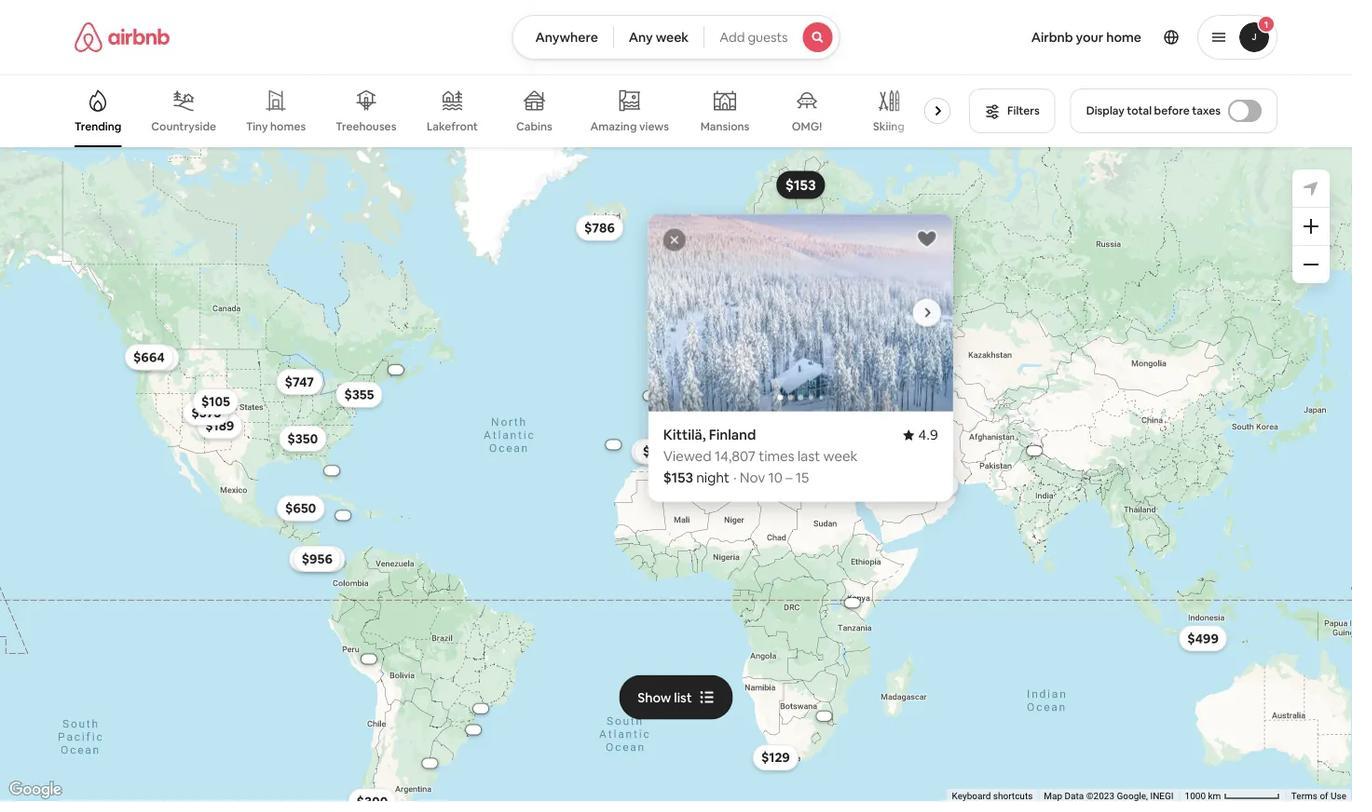 Task type: describe. For each thing, give the bounding box(es) containing it.
$129
[[761, 750, 790, 766]]

tiny homes
[[246, 119, 306, 134]]

home
[[1107, 29, 1142, 46]]

display total before taxes
[[1086, 103, 1221, 118]]

views
[[639, 119, 669, 134]]

$327 button
[[631, 439, 678, 465]]

nov
[[740, 469, 765, 487]]

omg!
[[792, 119, 822, 134]]

$105 button
[[193, 389, 239, 415]]

week inside kittilä, finland viewed 14,807 times last week $153 night · nov 10 – 15
[[823, 447, 858, 466]]

$373
[[191, 404, 221, 421]]

$747
[[285, 374, 314, 390]]

mansions
[[701, 119, 750, 134]]

$499 button
[[1179, 626, 1227, 652]]

week inside any week button
[[656, 29, 689, 46]]

–
[[786, 469, 793, 487]]

airbnb
[[1031, 29, 1073, 46]]

close image
[[669, 235, 680, 246]]

add
[[720, 29, 745, 46]]

total
[[1127, 103, 1152, 118]]

4.9
[[918, 426, 938, 444]]

keyboard
[[952, 791, 991, 802]]

15
[[796, 469, 809, 487]]

lakefront
[[427, 119, 478, 134]]

cabins
[[516, 119, 552, 134]]

any
[[629, 29, 653, 46]]

$129 button
[[753, 745, 799, 771]]

$500 button
[[131, 345, 179, 371]]

1000
[[1185, 791, 1206, 802]]

show list button
[[619, 675, 733, 720]]

add guests
[[720, 29, 788, 46]]

$105
[[201, 393, 230, 410]]

before
[[1154, 103, 1190, 118]]

google map
showing 41 stays. region
[[0, 147, 1352, 802]]

$956 button
[[293, 546, 341, 572]]

treehouses
[[336, 119, 396, 134]]

guests
[[748, 29, 788, 46]]

keyboard shortcuts button
[[952, 790, 1033, 802]]

$355
[[344, 386, 374, 403]]

$634
[[685, 385, 716, 401]]

$98
[[643, 443, 666, 460]]

$98 button
[[635, 439, 675, 465]]

1
[[1265, 18, 1269, 30]]

countryside
[[151, 119, 216, 134]]

show list
[[638, 689, 692, 706]]

filters button
[[969, 89, 1056, 133]]

viewed
[[663, 447, 712, 466]]

of
[[1320, 791, 1329, 802]]

anywhere
[[535, 29, 598, 46]]

$350
[[287, 430, 318, 447]]

map data ©2023 google, inegi
[[1044, 791, 1174, 802]]

last
[[798, 447, 820, 466]]

amazing views
[[590, 119, 669, 134]]

zoom out image
[[1304, 257, 1319, 272]]

$175
[[672, 317, 700, 334]]

google image
[[5, 778, 66, 802]]

$153 inside button
[[786, 176, 816, 194]]

anywhere button
[[512, 15, 614, 60]]

km
[[1208, 791, 1221, 802]]

$189 button
[[197, 413, 243, 439]]

airbnb your home link
[[1020, 18, 1153, 57]]

$373 button
[[183, 400, 230, 426]]

filters
[[1008, 103, 1040, 118]]

zoom in image
[[1304, 219, 1319, 234]]

skiing
[[873, 119, 905, 134]]



Task type: vqa. For each thing, say whether or not it's contained in the screenshot.
500 km button
no



Task type: locate. For each thing, give the bounding box(es) containing it.
keyboard shortcuts
[[952, 791, 1033, 802]]

$516 button
[[913, 472, 959, 498]]

night
[[696, 469, 730, 487]]

$516
[[921, 477, 950, 493]]

week
[[656, 29, 689, 46], [823, 447, 858, 466]]

0 vertical spatial group
[[75, 75, 958, 147]]

group
[[75, 75, 958, 147], [648, 214, 953, 412]]

airbnb your home
[[1031, 29, 1142, 46]]

any week button
[[613, 15, 705, 60]]

group containing amazing views
[[75, 75, 958, 147]]

$747 button
[[277, 369, 322, 395]]

homes
[[270, 119, 306, 134]]

$664 button
[[125, 344, 173, 370]]

add guests button
[[704, 15, 840, 60]]

14,807
[[715, 447, 756, 466]]

1 vertical spatial group
[[648, 214, 953, 412]]

0 horizontal spatial $153
[[663, 469, 693, 487]]

$350 button
[[279, 426, 326, 452]]

1000 km
[[1185, 791, 1224, 802]]

tiny
[[246, 119, 268, 134]]

profile element
[[863, 0, 1278, 75]]

amazing
[[590, 119, 637, 134]]

$175 button
[[664, 312, 708, 338]]

$664
[[133, 349, 165, 366]]

terms of use link
[[1292, 791, 1347, 802]]

taxes
[[1192, 103, 1221, 118]]

use
[[1331, 791, 1347, 802]]

$153 inside kittilä, finland viewed 14,807 times last week $153 night · nov 10 – 15
[[663, 469, 693, 487]]

data
[[1065, 791, 1084, 802]]

$327
[[640, 443, 670, 460]]

$499
[[1188, 630, 1219, 647]]

week right any
[[656, 29, 689, 46]]

1 vertical spatial week
[[823, 447, 858, 466]]

$153
[[786, 176, 816, 194], [663, 469, 693, 487]]

$153 down viewed
[[663, 469, 693, 487]]

$500
[[140, 350, 171, 367]]

0 horizontal spatial week
[[656, 29, 689, 46]]

display
[[1086, 103, 1125, 118]]

group inside the google map
showing 41 stays. region
[[648, 214, 953, 412]]

finland
[[709, 426, 756, 444]]

4.9 out of 5 average rating image
[[904, 426, 938, 444]]

10
[[768, 469, 783, 487]]

0 vertical spatial $153
[[786, 176, 816, 194]]

list
[[674, 689, 692, 706]]

show
[[638, 689, 671, 706]]

$650 button
[[277, 495, 325, 522]]

your
[[1076, 29, 1104, 46]]

$956
[[302, 551, 333, 568]]

1 vertical spatial $153
[[663, 469, 693, 487]]

$153 down 'omg!'
[[786, 176, 816, 194]]

$1,533
[[298, 551, 337, 568]]

$786
[[584, 220, 615, 236]]

$650
[[285, 500, 316, 517]]

group for display total before taxes
[[75, 75, 958, 147]]

none search field containing anywhere
[[512, 15, 840, 60]]

1 horizontal spatial $153
[[786, 176, 816, 194]]

1000 km button
[[1180, 789, 1286, 802]]

kittilä, finland viewed 14,807 times last week $153 night · nov 10 – 15
[[663, 426, 858, 487]]

$1,533 button
[[289, 546, 345, 572]]

·
[[734, 469, 737, 487]]

google,
[[1117, 791, 1148, 802]]

inegi
[[1151, 791, 1174, 802]]

add to wishlist image
[[916, 228, 938, 250]]

week right last
[[823, 447, 858, 466]]

1 button
[[1198, 15, 1278, 60]]

1 horizontal spatial week
[[823, 447, 858, 466]]

kittilä,
[[663, 426, 706, 444]]

shortcuts
[[993, 791, 1033, 802]]

$634 button
[[676, 380, 724, 406]]

None search field
[[512, 15, 840, 60]]

©2023
[[1086, 791, 1115, 802]]

any week
[[629, 29, 689, 46]]

trending
[[75, 119, 121, 134]]

terms of use
[[1292, 791, 1347, 802]]

terms
[[1292, 791, 1318, 802]]

$327 $175
[[640, 317, 700, 460]]

0 vertical spatial week
[[656, 29, 689, 46]]

times
[[759, 447, 795, 466]]

map
[[1044, 791, 1063, 802]]

group for kittilä, finland
[[648, 214, 953, 412]]

$786 button
[[576, 215, 623, 241]]

$153 button
[[777, 171, 825, 199]]



